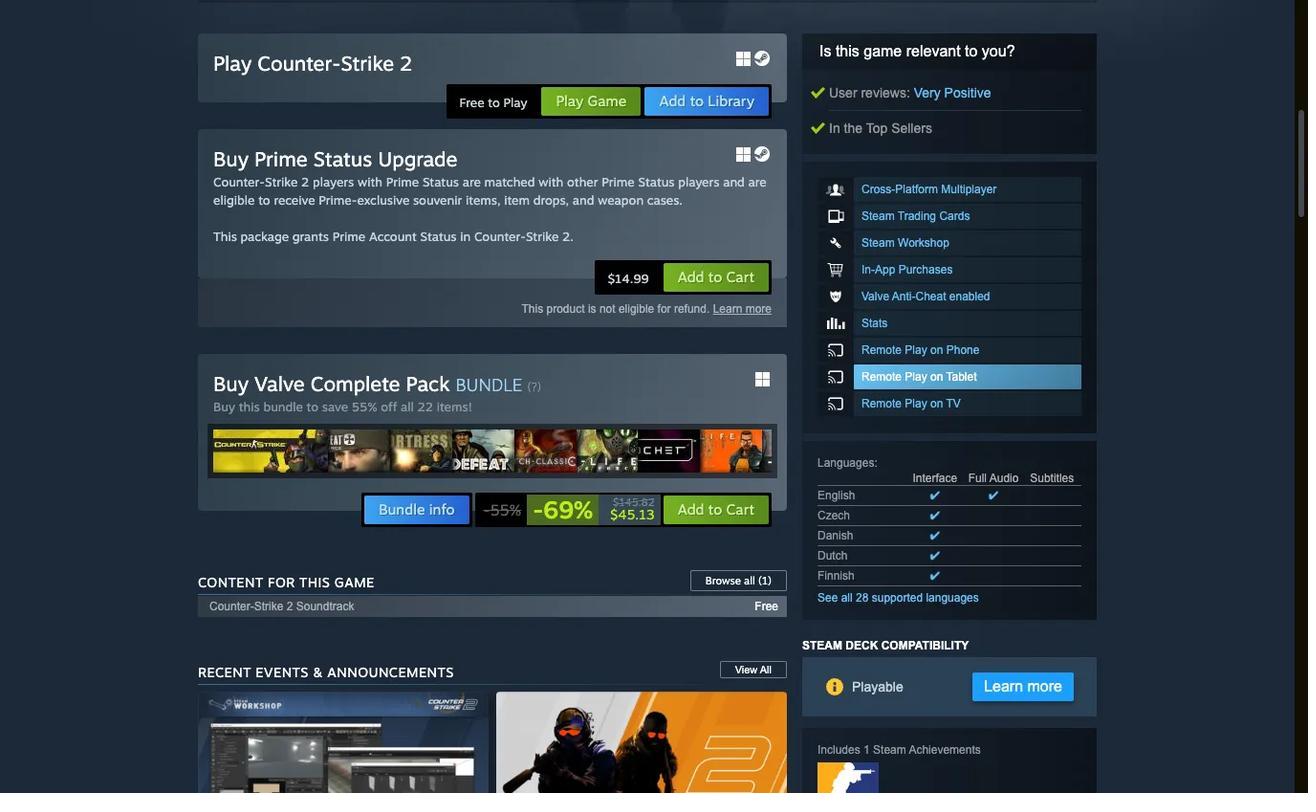 Task type: locate. For each thing, give the bounding box(es) containing it.
2 buy from the top
[[213, 371, 249, 396]]

1 vertical spatial add to cart
[[678, 500, 755, 519]]

prime down the "prime-"
[[333, 229, 366, 244]]

&
[[313, 664, 323, 680]]

bundle
[[264, 399, 303, 414]]

$45.13
[[611, 506, 655, 522]]

0 horizontal spatial game
[[335, 574, 375, 590]]

1 horizontal spatial all
[[744, 574, 756, 587]]

add to cart link up browse
[[663, 495, 770, 525]]

is this game relevant to you?
[[820, 43, 1016, 59]]

remote up 'remote play on tv'
[[862, 370, 902, 384]]

strike inside counter-strike 2 players with prime status are matched with other prime status players and are eligible to receive prime-exclusive souvenir items, item drops, and weapon cases.
[[265, 174, 298, 189]]

0 vertical spatial remote
[[862, 344, 902, 357]]

0 vertical spatial this
[[836, 43, 860, 59]]

0 vertical spatial this
[[213, 229, 237, 244]]

free up matched
[[460, 95, 485, 110]]

0 vertical spatial game
[[588, 92, 627, 110]]

add to cart for first add to cart link
[[678, 268, 755, 286]]

0 vertical spatial free
[[460, 95, 485, 110]]

add to cart up refund.
[[678, 268, 755, 286]]

2 remote from the top
[[862, 370, 902, 384]]

0 vertical spatial valve
[[862, 290, 890, 303]]

2 add to cart from the top
[[678, 500, 755, 519]]

phone
[[947, 344, 980, 357]]

0 horizontal spatial free
[[460, 95, 485, 110]]

eligible
[[213, 192, 255, 208], [619, 302, 655, 316]]

2 add to cart link from the top
[[663, 495, 770, 525]]

in-app purchases
[[862, 263, 953, 277]]

steam for steam trading cards
[[862, 210, 895, 223]]

this package grants prime account status in counter-strike 2.
[[213, 229, 574, 244]]

top
[[867, 121, 888, 136]]

bundle
[[456, 374, 523, 395]]

2 vertical spatial this
[[300, 574, 330, 590]]

eligible up package on the top of the page
[[213, 192, 255, 208]]

✔ for english
[[931, 489, 941, 502]]

game up other
[[588, 92, 627, 110]]

sellers
[[892, 121, 933, 136]]

content for this game
[[198, 574, 375, 590]]

1 vertical spatial learn
[[985, 678, 1024, 695]]

for
[[268, 574, 295, 590]]

1 horizontal spatial valve
[[862, 290, 890, 303]]

all for see all 28 supported languages
[[842, 591, 853, 605]]

steam down cross-
[[862, 210, 895, 223]]

55% left off
[[352, 399, 377, 414]]

see all 28 supported languages link
[[818, 591, 980, 605]]

counter-strike 2 players with prime status are matched with other prime status players and are eligible to receive prime-exclusive souvenir items, item drops, and weapon cases.
[[213, 174, 767, 208]]

0 horizontal spatial and
[[573, 192, 595, 208]]

1 buy from the top
[[213, 146, 249, 171]]

1 vertical spatial game
[[335, 574, 375, 590]]

2 are from the left
[[749, 174, 767, 189]]

2 vertical spatial on
[[931, 397, 944, 410]]

all left 28
[[842, 591, 853, 605]]

add to cart up browse
[[678, 500, 755, 519]]

to up refund.
[[709, 268, 723, 286]]

library
[[708, 92, 755, 110]]

prime
[[255, 146, 308, 171], [386, 174, 419, 189], [602, 174, 635, 189], [333, 229, 366, 244]]

1 vertical spatial add
[[678, 268, 705, 286]]

strike
[[341, 51, 394, 76], [265, 174, 298, 189], [526, 229, 559, 244], [254, 600, 284, 613]]

0 vertical spatial on
[[931, 344, 944, 357]]

0 horizontal spatial -
[[484, 500, 490, 520]]

1 horizontal spatial more
[[1028, 678, 1063, 695]]

0 vertical spatial learn
[[713, 302, 743, 316]]

on for tv
[[931, 397, 944, 410]]

2
[[400, 51, 413, 76], [302, 174, 309, 189], [287, 600, 293, 613]]

free
[[460, 95, 485, 110], [755, 600, 779, 613]]

pack
[[406, 371, 450, 396]]

0 vertical spatial all
[[401, 399, 414, 414]]

dutch
[[818, 549, 848, 563]]

are up the items,
[[463, 174, 481, 189]]

2 inside counter-strike 2 players with prime status are matched with other prime status players and are eligible to receive prime-exclusive souvenir items, item drops, and weapon cases.
[[302, 174, 309, 189]]

1 vertical spatial remote
[[862, 370, 902, 384]]

and down library
[[723, 174, 745, 189]]

with up 'drops,'
[[539, 174, 564, 189]]

exclusive
[[357, 192, 410, 208]]

remote down remote play on tablet
[[862, 397, 902, 410]]

1 horizontal spatial players
[[679, 174, 720, 189]]

players up the cases.
[[679, 174, 720, 189]]

0 vertical spatial and
[[723, 174, 745, 189]]

on for tablet
[[931, 370, 944, 384]]

1 add to cart link from the top
[[663, 262, 770, 293]]

1 remote from the top
[[862, 344, 902, 357]]

1 horizontal spatial -
[[533, 495, 544, 524]]

add
[[660, 92, 686, 110], [678, 268, 705, 286], [678, 500, 705, 519]]

1 vertical spatial and
[[573, 192, 595, 208]]

2 vertical spatial buy
[[213, 399, 235, 414]]

steam trading cards link
[[818, 204, 1082, 229]]

add right $145.82
[[678, 500, 705, 519]]

are down library
[[749, 174, 767, 189]]

more
[[746, 302, 772, 316], [1028, 678, 1063, 695]]

steam workshop link
[[818, 231, 1082, 255]]

all for browse all (1)
[[744, 574, 756, 587]]

1 vertical spatial all
[[744, 574, 756, 587]]

this left bundle
[[239, 399, 260, 414]]

add to library
[[660, 92, 755, 110]]

bundle info link
[[364, 495, 470, 525]]

0 vertical spatial learn more link
[[713, 302, 772, 316]]

this
[[836, 43, 860, 59], [239, 399, 260, 414]]

2 vertical spatial remote
[[862, 397, 902, 410]]

1 vertical spatial more
[[1028, 678, 1063, 695]]

valve up stats on the top of the page
[[862, 290, 890, 303]]

1 vertical spatial this
[[522, 302, 544, 316]]

add to cart
[[678, 268, 755, 286], [678, 500, 755, 519]]

english
[[818, 489, 856, 502]]

this up soundtrack
[[300, 574, 330, 590]]

✔
[[931, 489, 941, 502], [989, 489, 999, 502], [931, 509, 941, 522], [931, 529, 941, 543], [931, 549, 941, 563], [931, 569, 941, 583]]

play counter-strike 2
[[213, 51, 413, 76]]

0 horizontal spatial this
[[239, 399, 260, 414]]

status up the cases.
[[639, 174, 675, 189]]

buy
[[213, 146, 249, 171], [213, 371, 249, 396], [213, 399, 235, 414]]

1 vertical spatial buy
[[213, 371, 249, 396]]

to left you?
[[966, 43, 978, 59]]

refund.
[[674, 302, 710, 316]]

1 horizontal spatial learn
[[985, 678, 1024, 695]]

0 vertical spatial eligible
[[213, 192, 255, 208]]

1 horizontal spatial game
[[588, 92, 627, 110]]

grants
[[293, 229, 329, 244]]

this left package on the top of the page
[[213, 229, 237, 244]]

1 vertical spatial eligible
[[619, 302, 655, 316]]

learn
[[713, 302, 743, 316], [985, 678, 1024, 695]]

remote for remote play on tv
[[862, 397, 902, 410]]

55%
[[352, 399, 377, 414], [490, 500, 522, 520]]

2 horizontal spatial this
[[522, 302, 544, 316]]

1 are from the left
[[463, 174, 481, 189]]

2 horizontal spatial all
[[842, 591, 853, 605]]

this right is
[[836, 43, 860, 59]]

1 vertical spatial 55%
[[490, 500, 522, 520]]

1 vertical spatial this
[[239, 399, 260, 414]]

0 vertical spatial 55%
[[352, 399, 377, 414]]

receive
[[274, 192, 315, 208]]

0 horizontal spatial eligible
[[213, 192, 255, 208]]

see
[[818, 591, 839, 605]]

0 vertical spatial add to cart link
[[663, 262, 770, 293]]

to
[[966, 43, 978, 59], [690, 92, 704, 110], [488, 95, 500, 110], [259, 192, 270, 208], [709, 268, 723, 286], [307, 399, 319, 414], [709, 500, 723, 519]]

in
[[460, 229, 471, 244]]

this left product
[[522, 302, 544, 316]]

1 vertical spatial free
[[755, 600, 779, 613]]

all left (1)
[[744, 574, 756, 587]]

soundtrack
[[296, 600, 354, 613]]

game
[[588, 92, 627, 110], [335, 574, 375, 590]]

play game link
[[541, 86, 642, 117]]

game up soundtrack
[[335, 574, 375, 590]]

0 vertical spatial add to cart
[[678, 268, 755, 286]]

user
[[830, 85, 858, 100]]

0 horizontal spatial learn
[[713, 302, 743, 316]]

1 horizontal spatial this
[[836, 43, 860, 59]]

see all 28 supported languages
[[818, 591, 980, 605]]

eligible left for
[[619, 302, 655, 316]]

2 on from the top
[[931, 370, 944, 384]]

valve
[[862, 290, 890, 303], [255, 371, 305, 396]]

add left library
[[660, 92, 686, 110]]

this product is not eligible for refund. learn more
[[522, 302, 772, 316]]

on for phone
[[931, 344, 944, 357]]

0 horizontal spatial with
[[358, 174, 383, 189]]

1 horizontal spatial and
[[723, 174, 745, 189]]

weapon
[[598, 192, 644, 208]]

3 on from the top
[[931, 397, 944, 410]]

1 horizontal spatial 55%
[[490, 500, 522, 520]]

and down other
[[573, 192, 595, 208]]

item
[[504, 192, 530, 208]]

1 vertical spatial cart
[[727, 500, 755, 519]]

browse
[[706, 574, 741, 587]]

steam up app on the right top
[[862, 236, 895, 250]]

0 vertical spatial buy
[[213, 146, 249, 171]]

add to cart link up refund.
[[663, 262, 770, 293]]

1 horizontal spatial 2
[[302, 174, 309, 189]]

status left in at the top left of the page
[[420, 229, 457, 244]]

in-app purchases link
[[818, 257, 1082, 282]]

1 horizontal spatial with
[[539, 174, 564, 189]]

cross-platform multiplayer
[[862, 183, 997, 196]]

to inside counter-strike 2 players with prime status are matched with other prime status players and are eligible to receive prime-exclusive souvenir items, item drops, and weapon cases.
[[259, 192, 270, 208]]

relevant
[[907, 43, 961, 59]]

1 vertical spatial add to cart link
[[663, 495, 770, 525]]

players up the "prime-"
[[313, 174, 354, 189]]

3 buy from the top
[[213, 399, 235, 414]]

1 on from the top
[[931, 344, 944, 357]]

the
[[844, 121, 863, 136]]

valve up bundle
[[255, 371, 305, 396]]

add to cart link
[[663, 262, 770, 293], [663, 495, 770, 525]]

0 vertical spatial more
[[746, 302, 772, 316]]

add up refund.
[[678, 268, 705, 286]]

1 vertical spatial valve
[[255, 371, 305, 396]]

free for free to play
[[460, 95, 485, 110]]

2 players from the left
[[679, 174, 720, 189]]

0 horizontal spatial learn more link
[[713, 302, 772, 316]]

remote play on tablet link
[[818, 365, 1082, 389]]

steam for steam workshop
[[862, 236, 895, 250]]

55% left -69%
[[490, 500, 522, 520]]

upgrade
[[378, 146, 458, 171]]

0 horizontal spatial this
[[213, 229, 237, 244]]

free down (1)
[[755, 600, 779, 613]]

this for this package grants prime account status in counter-strike 2.
[[213, 229, 237, 244]]

1 horizontal spatial this
[[300, 574, 330, 590]]

0 horizontal spatial all
[[401, 399, 414, 414]]

steam left "deck"
[[803, 639, 843, 653]]

on left tv at the right bottom
[[931, 397, 944, 410]]

1 vertical spatial on
[[931, 370, 944, 384]]

1 horizontal spatial free
[[755, 600, 779, 613]]

0 horizontal spatial 2
[[287, 600, 293, 613]]

items,
[[466, 192, 501, 208]]

1 horizontal spatial learn more link
[[973, 673, 1075, 701]]

1 horizontal spatial eligible
[[619, 302, 655, 316]]

2 vertical spatial 2
[[287, 600, 293, 613]]

complete
[[311, 371, 400, 396]]

positive
[[945, 85, 992, 100]]

reviews:
[[862, 85, 911, 100]]

remote play on phone
[[862, 344, 980, 357]]

0 horizontal spatial players
[[313, 174, 354, 189]]

all left 22
[[401, 399, 414, 414]]

2 for players
[[302, 174, 309, 189]]

to up browse
[[709, 500, 723, 519]]

playable
[[853, 679, 904, 695]]

$14.99
[[608, 271, 649, 286]]

remote down stats on the top of the page
[[862, 344, 902, 357]]

$145.82
[[613, 496, 655, 509]]

with up exclusive
[[358, 174, 383, 189]]

-69%
[[533, 495, 594, 524]]

0 vertical spatial cart
[[727, 268, 755, 286]]

0 horizontal spatial are
[[463, 174, 481, 189]]

on left tablet on the top right of page
[[931, 370, 944, 384]]

on left phone
[[931, 344, 944, 357]]

are
[[463, 174, 481, 189], [749, 174, 767, 189]]

prime up exclusive
[[386, 174, 419, 189]]

on
[[931, 344, 944, 357], [931, 370, 944, 384], [931, 397, 944, 410]]

steam for steam deck compatibility
[[803, 639, 843, 653]]

- right -55%
[[533, 495, 544, 524]]

2 vertical spatial all
[[842, 591, 853, 605]]

0 horizontal spatial valve
[[255, 371, 305, 396]]

1 vertical spatial 2
[[302, 174, 309, 189]]

- right info
[[484, 500, 490, 520]]

1 horizontal spatial are
[[749, 174, 767, 189]]

to left receive at the top of page
[[259, 192, 270, 208]]

achievements
[[909, 743, 981, 757]]

✔ for danish
[[931, 529, 941, 543]]

3 remote from the top
[[862, 397, 902, 410]]

1
[[864, 743, 870, 757]]

1 add to cart from the top
[[678, 268, 755, 286]]

2 horizontal spatial 2
[[400, 51, 413, 76]]



Task type: vqa. For each thing, say whether or not it's contained in the screenshot.
the on the top right of the page
yes



Task type: describe. For each thing, give the bounding box(es) containing it.
anti-
[[893, 290, 916, 303]]

remote play on tv
[[862, 397, 961, 410]]

2 with from the left
[[539, 174, 564, 189]]

cheat
[[916, 290, 947, 303]]

(?)
[[528, 380, 542, 394]]

remote for remote play on phone
[[862, 344, 902, 357]]

remote play on phone link
[[818, 338, 1082, 363]]

22
[[418, 399, 433, 414]]

this for this product is not eligible for refund. learn more
[[522, 302, 544, 316]]

a new beginning image
[[818, 763, 879, 793]]

languages
[[818, 456, 875, 470]]

✔ for finnish
[[931, 569, 941, 583]]

0 vertical spatial add
[[660, 92, 686, 110]]

includes
[[818, 743, 861, 757]]

all
[[760, 664, 772, 676]]

to left save
[[307, 399, 319, 414]]

learn more
[[985, 678, 1063, 695]]

2 cart from the top
[[727, 500, 755, 519]]

valve anti-cheat enabled link
[[818, 284, 1082, 309]]

cards
[[940, 210, 971, 223]]

this for game
[[836, 43, 860, 59]]

drops,
[[534, 192, 569, 208]]

multiplayer
[[942, 183, 997, 196]]

buy for buy this bundle to save 55% off all 22 items!
[[213, 399, 235, 414]]

languages :
[[818, 456, 878, 470]]

status up souvenir at the top of page
[[423, 174, 459, 189]]

1 players from the left
[[313, 174, 354, 189]]

✔ for czech
[[931, 509, 941, 522]]

learn inside 'link'
[[985, 678, 1024, 695]]

steam trading cards
[[862, 210, 971, 223]]

steam deck compatibility
[[803, 639, 969, 653]]

bundle
[[379, 500, 425, 519]]

cross-platform multiplayer link
[[818, 177, 1082, 202]]

full
[[969, 472, 987, 485]]

28
[[856, 591, 869, 605]]

tv
[[947, 397, 961, 410]]

purchases
[[899, 263, 953, 277]]

counter- inside counter-strike 2 players with prime status are matched with other prime status players and are eligible to receive prime-exclusive souvenir items, item drops, and weapon cases.
[[213, 174, 265, 189]]

enabled
[[950, 290, 991, 303]]

0 horizontal spatial more
[[746, 302, 772, 316]]

to left library
[[690, 92, 704, 110]]

buy for buy prime status upgrade
[[213, 146, 249, 171]]

69%
[[544, 495, 594, 524]]

steam workshop
[[862, 236, 950, 250]]

0 horizontal spatial 55%
[[352, 399, 377, 414]]

finnish
[[818, 569, 855, 583]]

view
[[735, 664, 758, 676]]

free to play
[[460, 95, 528, 110]]

items!
[[437, 399, 472, 414]]

remote play on tv link
[[818, 391, 1082, 416]]

full audio
[[969, 472, 1019, 485]]

prime-
[[319, 192, 357, 208]]

game
[[864, 43, 903, 59]]

this for bundle
[[239, 399, 260, 414]]

play game
[[556, 92, 627, 110]]

- for 69%
[[533, 495, 544, 524]]

other
[[567, 174, 599, 189]]

account
[[369, 229, 417, 244]]

2 for soundtrack
[[287, 600, 293, 613]]

- for 55%
[[484, 500, 490, 520]]

not
[[600, 302, 616, 316]]

is
[[588, 302, 597, 316]]

:
[[875, 456, 878, 470]]

very
[[914, 85, 941, 100]]

buy prime status upgrade
[[213, 146, 458, 171]]

counter-strike 2 soundtrack
[[210, 600, 354, 613]]

cross-
[[862, 183, 896, 196]]

workshop
[[898, 236, 950, 250]]

is
[[820, 43, 832, 59]]

1 cart from the top
[[727, 268, 755, 286]]

more inside 'link'
[[1028, 678, 1063, 695]]

2 vertical spatial add
[[678, 500, 705, 519]]

1 with from the left
[[358, 174, 383, 189]]

announcements
[[328, 664, 454, 680]]

events
[[256, 664, 309, 680]]

cases.
[[648, 192, 683, 208]]

add to cart for second add to cart link
[[678, 500, 755, 519]]

view all link
[[720, 661, 787, 678]]

in
[[830, 121, 841, 136]]

eligible inside counter-strike 2 players with prime status are matched with other prime status players and are eligible to receive prime-exclusive souvenir items, item drops, and weapon cases.
[[213, 192, 255, 208]]

1 vertical spatial learn more link
[[973, 673, 1075, 701]]

in the top sellers
[[830, 121, 933, 136]]

user reviews: very positive
[[830, 85, 992, 100]]

bundle info
[[379, 500, 455, 519]]

remote play on tablet
[[862, 370, 977, 384]]

valve anti-cheat enabled
[[862, 290, 991, 303]]

✔ for dutch
[[931, 549, 941, 563]]

free for free
[[755, 600, 779, 613]]

2.
[[563, 229, 574, 244]]

interface
[[913, 472, 958, 485]]

status up the "prime-"
[[314, 146, 372, 171]]

app
[[876, 263, 896, 277]]

remote for remote play on tablet
[[862, 370, 902, 384]]

-55%
[[484, 500, 522, 520]]

languages
[[927, 591, 980, 605]]

buy valve complete pack bundle (?)
[[213, 371, 542, 396]]

product
[[547, 302, 585, 316]]

supported
[[872, 591, 923, 605]]

view all
[[735, 664, 772, 676]]

save
[[322, 399, 348, 414]]

prime up weapon
[[602, 174, 635, 189]]

compatibility
[[882, 639, 969, 653]]

browse all (1)
[[706, 574, 772, 587]]

to up matched
[[488, 95, 500, 110]]

recent events & announcements
[[198, 664, 454, 680]]

prime up receive at the top of page
[[255, 146, 308, 171]]

0 vertical spatial 2
[[400, 51, 413, 76]]

danish
[[818, 529, 854, 543]]

you?
[[983, 43, 1016, 59]]

steam right 1
[[874, 743, 907, 757]]

off
[[381, 399, 397, 414]]



